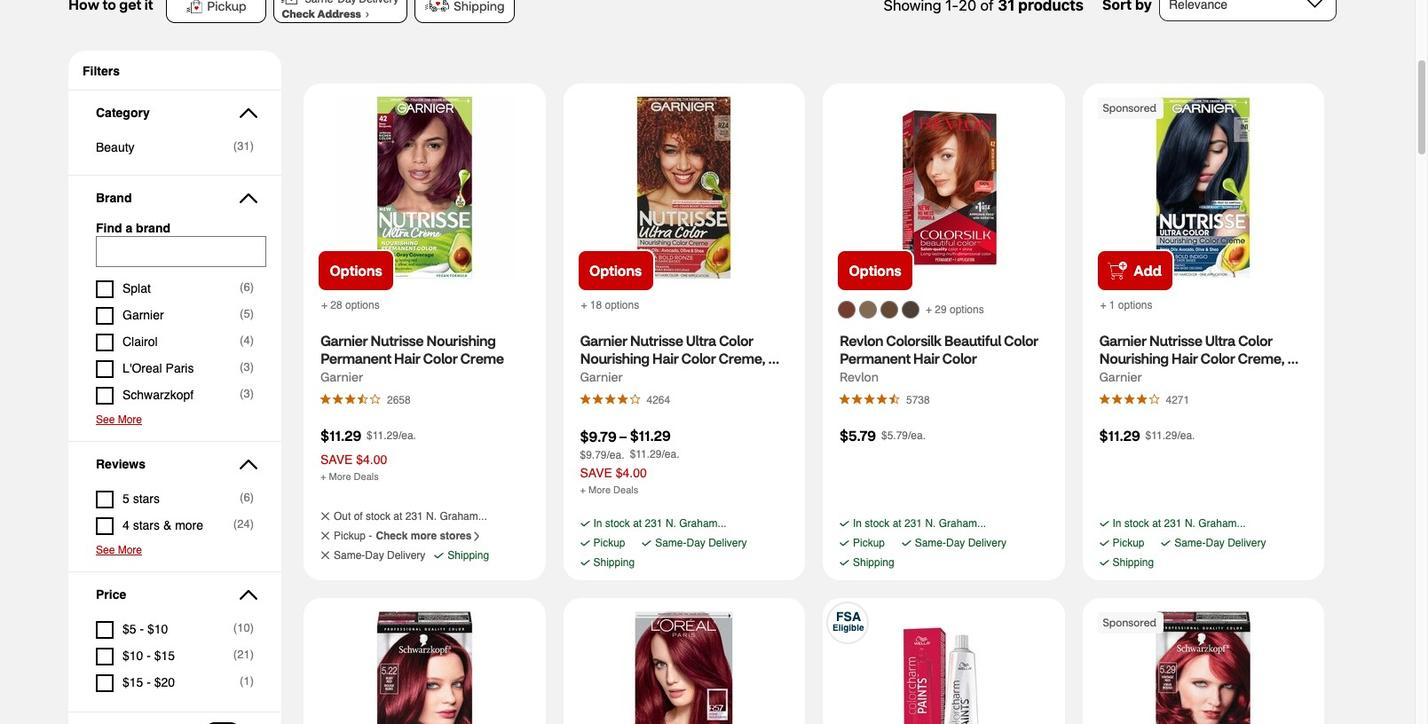 Task type: vqa. For each thing, say whether or not it's contained in the screenshot.
5738 link
yes



Task type: describe. For each thing, give the bounding box(es) containing it.
$20
[[154, 676, 175, 690]]

pink for save $4.00
[[614, 367, 642, 385]]

options for + 29 options
[[950, 304, 985, 316]]

more down 4 stars & more
[[118, 544, 142, 557]]

creme, for in stock at 231 n. graham...
[[1238, 349, 1285, 368]]

brand
[[96, 191, 132, 205]]

2 revlon from the top
[[840, 369, 879, 385]]

same-day delivery
[[334, 550, 426, 562]]

31
[[237, 139, 250, 153]]

+ 1 options
[[1101, 299, 1153, 312]]

brand button
[[83, 176, 267, 220]]

pickup - check more stores
[[334, 530, 472, 543]]

in stock at 231 n. graham... for $5.79
[[853, 518, 987, 530]]

add button
[[1096, 250, 1174, 292]]

out
[[334, 511, 351, 523]]

nutrisse inside garnier nutrisse nourishing permanent hair color creme garnier
[[371, 331, 424, 350]]

options for + 18 options
[[605, 299, 640, 312]]

creme
[[461, 349, 504, 368]]

28
[[331, 299, 343, 312]]

fsa eligible
[[833, 610, 865, 633]]

nutrisse for in stock at 231 n. graham...
[[1150, 331, 1203, 350]]

–
[[620, 427, 627, 446]]

permanent inside garnier nutrisse nourishing permanent hair color creme garnier
[[321, 349, 391, 368]]

l'oreal paris
[[123, 361, 194, 376]]

pickup element
[[207, 0, 247, 13]]

brand heading
[[96, 191, 243, 205]]

dark for save $4.00
[[580, 367, 611, 385]]

- for $10
[[147, 649, 151, 663]]

filters heading
[[83, 64, 120, 90]]

filters navigation navigation
[[68, 51, 333, 725]]

$9.79 – $9.79/ea. $11.29 $11.29/ea. save $4.00 + more deals
[[580, 426, 680, 496]]

find
[[96, 221, 122, 235]]

ultra for save $4.00
[[686, 331, 716, 350]]

4271 link
[[1162, 388, 1195, 411]]

21
[[237, 648, 250, 662]]

( 10 )
[[233, 622, 254, 635]]

1 vertical spatial check
[[376, 530, 408, 543]]

of
[[354, 511, 363, 523]]

same-day delivery element
[[305, 0, 399, 2]]

$15 - $20 1 item, Price checkbox
[[96, 670, 254, 697]]

5 inside option
[[123, 492, 129, 506]]

colorsilk
[[886, 331, 942, 350]]

( 1 )
[[240, 675, 254, 688]]

splat
[[123, 282, 151, 296]]

+ inside save $4.00 + more deals
[[321, 472, 326, 483]]

$11.29/ea. for garnier nutrisse ultra color nourishing hair color creme, dark pink red
[[1146, 429, 1196, 442]]

nourishing inside garnier nutrisse nourishing permanent hair color creme garnier
[[426, 331, 496, 350]]

price $5.79. element
[[840, 426, 876, 445]]

address
[[318, 7, 361, 20]]

save inside $9.79 – $9.79/ea. $11.29 $11.29/ea. save $4.00 + more deals
[[580, 466, 613, 480]]

nourishing for save $4.00
[[580, 349, 650, 368]]

price $11.29. element for garnier nutrisse ultra color nourishing hair color creme, dark pink red
[[1100, 426, 1141, 445]]

3 garnier link from the left
[[1100, 367, 1143, 388]]

4 stars & more
[[123, 519, 203, 533]]

5 stars
[[123, 492, 160, 506]]

) for $5 - $10
[[250, 622, 254, 635]]

out of stock at 231 n. graham...
[[334, 511, 487, 523]]

add
[[1134, 261, 1162, 280]]

in for $11.29
[[1113, 518, 1122, 530]]

beautiful
[[945, 331, 1002, 350]]

garnier nutrisse nourishing permanent hair color creme garnier
[[321, 331, 504, 385]]

this link goes to a page with all garnier nutrisse ultra color nourishing hair color creme, dark pink red reviews. image for save $4.00
[[580, 394, 642, 405]]

18
[[590, 299, 602, 312]]

dark for in stock at 231 n. graham...
[[1100, 367, 1130, 385]]

options for + 1 options
[[1119, 299, 1153, 312]]

in stock at 231 n. graham... for $11.29
[[1113, 518, 1246, 530]]

beauty
[[96, 140, 135, 155]]

a
[[126, 221, 133, 235]]

this link goes to a page with all garnier nutrisse nourishing permanent hair color creme reviews. image
[[321, 394, 383, 405]]

) for 4 stars & more
[[250, 518, 254, 531]]

) for $15 - $20
[[250, 675, 254, 688]]

( for clairol
[[240, 334, 244, 347]]

this link goes to a page with all revlon colorsilk beautiful color permanent hair color reviews. image
[[840, 394, 902, 405]]

1 for (
[[244, 675, 250, 688]]

2 see more button from the top
[[96, 540, 254, 557]]

deals inside save $4.00 + more deals
[[354, 472, 379, 483]]

+ inside $9.79 – $9.79/ea. $11.29 $11.29/ea. save $4.00 + more deals
[[580, 485, 586, 496]]

more inside save $4.00 + more deals
[[329, 472, 351, 483]]

$11.29/ea. inside $9.79 – $9.79/ea. $11.29 $11.29/ea. save $4.00 + more deals
[[630, 448, 680, 461]]

ultra for in stock at 231 n. graham...
[[1206, 331, 1236, 350]]

same-day delivery shipping for $5.79
[[853, 537, 1007, 569]]

revlon link
[[840, 367, 879, 388]]

( for $10 - $15
[[233, 648, 237, 662]]

$5.79
[[840, 426, 876, 445]]

reviews
[[96, 457, 146, 472]]

eligible
[[833, 622, 865, 633]]

price button
[[83, 573, 267, 617]]

) for splat
[[250, 281, 254, 294]]

clairol
[[123, 335, 158, 349]]

see more for second see more dropdown button from the top
[[96, 544, 142, 557]]

more down schwarzkopf
[[118, 414, 142, 426]]

1 same-day delivery shipping from the left
[[594, 537, 747, 569]]

options for + 28 options
[[345, 299, 380, 312]]

filters
[[83, 64, 120, 78]]

see more for 2nd see more dropdown button from the bottom
[[96, 414, 142, 426]]

+ for + 1 options
[[1101, 299, 1107, 312]]

$5.79 $5.79/ea.
[[840, 426, 926, 445]]

category
[[96, 106, 150, 120]]

( 21 )
[[233, 648, 254, 662]]

garnier link for $11.29
[[580, 367, 623, 388]]

) for beauty
[[250, 139, 254, 153]]

+ 18 options
[[581, 299, 640, 312]]

( for schwarzkopf
[[240, 387, 244, 400]]

hair inside 'revlon colorsilk beautiful color permanent hair color revlon'
[[914, 349, 940, 368]]

$11.29 $11.29/ea. for garnier nutrisse ultra color nourishing hair color creme, dark pink red
[[1100, 426, 1196, 445]]

how to get it element
[[68, 0, 153, 15]]

1 in stock at 231 n. graham... from the left
[[594, 518, 727, 530]]

see for 2nd see more dropdown button from the bottom
[[96, 414, 115, 426]]

$4.00 inside save $4.00 + more deals
[[356, 453, 387, 467]]

- for $15
[[147, 676, 151, 690]]

$5.79each. element
[[882, 429, 926, 442]]

&
[[163, 519, 172, 533]]

red for save $4.00
[[644, 367, 670, 385]]

more for &
[[175, 519, 203, 533]]

$5.79/ea.
[[882, 429, 926, 442]]

- for $5
[[140, 622, 144, 637]]

reviews button
[[83, 442, 267, 487]]

( for 5 stars
[[240, 491, 244, 504]]

( for 4 stars & more
[[233, 518, 237, 531]]

( 3 ) for schwarzkopf
[[240, 387, 254, 400]]

$15 - $20
[[123, 676, 175, 690]]

$4.00 inside $9.79 – $9.79/ea. $11.29 $11.29/ea. save $4.00 + more deals
[[616, 466, 647, 480]]

$9.79
[[580, 427, 617, 446]]

options link for garnier nutrisse nourishing permanent hair color creme
[[317, 250, 395, 292]]

stars for 5
[[133, 492, 160, 506]]

5 stars 6 items, Reviews list 2 items checkbox
[[96, 487, 254, 513]]

reviews heading
[[96, 457, 243, 472]]

10
[[237, 622, 250, 635]]

find a brand
[[96, 221, 170, 235]]

$5
[[123, 622, 136, 637]]

( for $5 - $10
[[233, 622, 237, 635]]

1 revlon from the top
[[840, 331, 884, 350]]



Task type: locate. For each thing, give the bounding box(es) containing it.
$5 - $10 10 items, Price list 3 items checkbox
[[96, 617, 254, 644]]

L'Oreal Paris 3 items, Brand checkbox
[[96, 356, 254, 383]]

brand
[[136, 221, 170, 235]]

4 down ( 5 ) at the left top of the page
[[244, 334, 250, 347]]

) inside "clairol 4 items, brand" option
[[250, 334, 254, 347]]

0 horizontal spatial options
[[330, 261, 382, 280]]

1 horizontal spatial options link
[[577, 250, 655, 292]]

in for $5.79
[[853, 518, 862, 530]]

1 in from the left
[[594, 518, 603, 530]]

see more button down &
[[96, 540, 254, 557]]

same-day delivery shipping for $11.29
[[1113, 537, 1267, 569]]

see more button down schwarzkopf
[[96, 409, 254, 426]]

0 vertical spatial 6
[[244, 281, 250, 294]]

+ left "18"
[[581, 299, 587, 312]]

1 vertical spatial 4
[[123, 519, 129, 533]]

2 see more from the top
[[96, 544, 142, 557]]

1 $11.29each. element from the left
[[367, 429, 416, 442]]

4 stars & more 24 items, Reviews checkbox
[[96, 513, 254, 540]]

2 $11.29 $11.29/ea. from the left
[[1100, 426, 1196, 445]]

at
[[394, 511, 403, 523], [633, 518, 642, 530], [893, 518, 902, 530], [1153, 518, 1162, 530]]

0 horizontal spatial save
[[321, 453, 353, 467]]

0 horizontal spatial this link goes to a page with all garnier nutrisse ultra color nourishing hair color creme, dark pink red reviews. image
[[580, 394, 642, 405]]

$15 inside option
[[123, 676, 143, 690]]

1 horizontal spatial 4
[[244, 334, 250, 347]]

10 ) from the top
[[250, 648, 254, 662]]

1 options from the left
[[330, 261, 382, 280]]

0 horizontal spatial in stock at 231 n. graham...
[[594, 518, 727, 530]]

save $4.00 + more deals
[[321, 453, 387, 483]]

( inside splat 6 items, brand list 5 items option
[[240, 281, 244, 294]]

( 3 ) inside schwarzkopf 3 items, brand option
[[240, 387, 254, 400]]

( 24 )
[[233, 518, 254, 531]]

0 horizontal spatial permanent
[[321, 349, 391, 368]]

options
[[345, 299, 380, 312], [605, 299, 640, 312], [1119, 299, 1153, 312], [950, 304, 985, 316]]

0 horizontal spatial creme,
[[719, 349, 766, 368]]

revlon up revlon link
[[840, 331, 884, 350]]

24
[[237, 518, 250, 531]]

0 vertical spatial see more
[[96, 414, 142, 426]]

0 horizontal spatial garnier link
[[321, 367, 363, 388]]

stores
[[440, 530, 472, 543]]

2 in from the left
[[853, 518, 862, 530]]

2 price $11.29. element from the left
[[1100, 426, 1141, 445]]

deals down $9.79/ea.
[[614, 485, 639, 496]]

delivery
[[709, 537, 747, 550], [969, 537, 1007, 550], [1228, 537, 1267, 550], [387, 550, 426, 562]]

1 see more button from the top
[[96, 409, 254, 426]]

$11.29 for garnier nutrisse ultra color nourishing hair color creme, dark pink red
[[1100, 426, 1141, 445]]

options for garnier nutrisse ultra color nourishing hair color creme, dark pink red
[[590, 261, 642, 280]]

1 price $11.29. element from the left
[[321, 426, 362, 445]]

1 vertical spatial stars
[[133, 519, 160, 533]]

9 ) from the top
[[250, 622, 254, 635]]

0 horizontal spatial nourishing
[[426, 331, 496, 350]]

garnier link up this link goes to a page with all garnier nutrisse nourishing permanent hair color creme reviews. "image"
[[321, 367, 363, 388]]

see for second see more dropdown button from the top
[[96, 544, 115, 557]]

1 horizontal spatial permanent
[[840, 349, 911, 368]]

0 horizontal spatial in
[[594, 518, 603, 530]]

this link goes to a page with all garnier nutrisse ultra color nourishing hair color creme, dark pink red reviews. image up –
[[580, 394, 642, 405]]

options for revlon colorsilk beautiful color permanent hair color
[[849, 261, 902, 280]]

1 see from the top
[[96, 414, 115, 426]]

2 ( 6 ) from the top
[[240, 491, 254, 504]]

5 up '( 4 )' in the left of the page
[[244, 307, 250, 321]]

6 up ( 5 ) at the left top of the page
[[244, 281, 250, 294]]

1 horizontal spatial nourishing
[[580, 349, 650, 368]]

1 vertical spatial ( 6 )
[[240, 491, 254, 504]]

options link for garnier nutrisse ultra color nourishing hair color creme, dark pink red
[[577, 250, 655, 292]]

231
[[406, 511, 423, 523], [645, 518, 663, 530], [905, 518, 923, 530], [1165, 518, 1182, 530]]

revlon up this link goes to a page with all revlon colorsilk beautiful color permanent hair color reviews. image
[[840, 369, 879, 385]]

save inside save $4.00 + more deals
[[321, 453, 353, 467]]

nutrisse up '4271' link
[[1150, 331, 1203, 350]]

options link up the colorsilk
[[837, 250, 915, 292]]

$11.29/ea. down 2658
[[367, 429, 416, 442]]

this link goes to a page with all garnier nutrisse ultra color nourishing hair color creme, dark pink red reviews. image
[[580, 394, 642, 405], [1100, 394, 1162, 405]]

garnier nutrisse ultra color nourishing hair color creme, dark pink red up '4264' link
[[580, 331, 769, 385]]

price $11.29. element for garnier nutrisse nourishing permanent hair color creme
[[321, 426, 362, 445]]

pink for in stock at 231 n. graham...
[[1133, 367, 1161, 385]]

$11.29each. element for garnier nutrisse nourishing permanent hair color creme
[[367, 429, 416, 442]]

red
[[644, 367, 670, 385], [1164, 367, 1189, 385]]

$9.79/ea.
[[580, 449, 625, 462]]

0 vertical spatial ( 6 )
[[240, 281, 254, 294]]

1 horizontal spatial save
[[580, 466, 613, 480]]

1 for +
[[1110, 299, 1116, 312]]

( inside 5 stars 6 items, reviews list 2 items option
[[240, 491, 244, 504]]

check down same-day delivery element
[[282, 7, 318, 20]]

1 horizontal spatial creme,
[[1238, 349, 1285, 368]]

shipping element
[[454, 0, 505, 13]]

1 nutrisse from the left
[[371, 331, 424, 350]]

+ for + 28 options
[[321, 299, 328, 312]]

) inside 4 stars & more 24 items, reviews option
[[250, 518, 254, 531]]

( 6 ) for 5 stars
[[240, 491, 254, 504]]

2 ultra from the left
[[1206, 331, 1236, 350]]

29
[[935, 304, 947, 316]]

1 vertical spatial $10
[[123, 649, 143, 663]]

11 ) from the top
[[250, 675, 254, 688]]

3 nutrisse from the left
[[1150, 331, 1203, 350]]

( 31 )
[[233, 139, 254, 153]]

( for garnier
[[240, 307, 244, 321]]

4264 link
[[642, 388, 675, 411]]

$15 inside option
[[154, 649, 175, 663]]

more down $9.79/ea.
[[589, 485, 611, 496]]

1 horizontal spatial dark
[[1100, 367, 1130, 385]]

see more up price
[[96, 544, 142, 557]]

0 vertical spatial $15
[[154, 649, 175, 663]]

2658 link
[[383, 388, 415, 411]]

permanent up this link goes to a page with all garnier nutrisse nourishing permanent hair color creme reviews. "image"
[[321, 349, 391, 368]]

$11.29 $11.29/ea. down 4271
[[1100, 426, 1196, 445]]

+ 28 options
[[321, 299, 380, 312]]

+ down $9.79/ea.
[[580, 485, 586, 496]]

save down $9.79/ea.
[[580, 466, 613, 480]]

1 horizontal spatial nutrisse
[[630, 331, 684, 350]]

3
[[244, 361, 250, 374], [244, 387, 250, 400]]

see up price
[[96, 544, 115, 557]]

1 vertical spatial 6
[[244, 491, 250, 504]]

- inside option
[[147, 676, 151, 690]]

) for schwarzkopf
[[250, 387, 254, 400]]

2 this link goes to a page with all garnier nutrisse ultra color nourishing hair color creme, dark pink red reviews. image from the left
[[1100, 394, 1162, 405]]

2 horizontal spatial in stock at 231 n. graham...
[[1113, 518, 1246, 530]]

4264
[[647, 394, 671, 407]]

$11.29 for garnier nutrisse nourishing permanent hair color creme
[[321, 426, 362, 445]]

( 6 ) inside 5 stars 6 items, reviews list 2 items option
[[240, 491, 254, 504]]

$11.29/ea. right $9.79/ea.
[[630, 448, 680, 461]]

) for 5 stars
[[250, 491, 254, 504]]

0 horizontal spatial $10
[[123, 649, 143, 663]]

1 horizontal spatial check
[[376, 530, 408, 543]]

1 pink from the left
[[614, 367, 642, 385]]

garnier link left '4271' link
[[1100, 367, 1143, 388]]

) for garnier
[[250, 307, 254, 321]]

in stock at 231 n. graham...
[[594, 518, 727, 530], [853, 518, 987, 530], [1113, 518, 1246, 530]]

$4.00 down $9.79/ea.
[[616, 466, 647, 480]]

$11.29 $11.29/ea. for garnier nutrisse nourishing permanent hair color creme
[[321, 426, 416, 445]]

nutrisse for save $4.00
[[630, 331, 684, 350]]

$15 down $10 - $15
[[123, 676, 143, 690]]

1 this link goes to a page with all garnier nutrisse ultra color nourishing hair color creme, dark pink red reviews. image from the left
[[580, 394, 642, 405]]

2 options from the left
[[590, 261, 642, 280]]

- up $15 - $20
[[147, 649, 151, 663]]

0 vertical spatial see more button
[[96, 409, 254, 426]]

pickup
[[334, 530, 366, 543], [594, 537, 626, 550], [853, 537, 885, 550], [1113, 537, 1145, 550]]

0 vertical spatial see
[[96, 414, 115, 426]]

garnier nutrisse ultra color nourishing hair color creme, dark pink red up '4271' link
[[1100, 331, 1288, 385]]

2 horizontal spatial same-day delivery shipping
[[1113, 537, 1267, 569]]

save
[[321, 453, 353, 467], [580, 466, 613, 480]]

+ for + 18 options
[[581, 299, 587, 312]]

see more button
[[96, 409, 254, 426], [96, 540, 254, 557]]

category heading
[[96, 106, 243, 120]]

garnier link up $9.79
[[580, 367, 623, 388]]

fsa
[[837, 610, 861, 624]]

0 horizontal spatial $15
[[123, 676, 143, 690]]

1 stars from the top
[[133, 492, 160, 506]]

permanent inside 'revlon colorsilk beautiful color permanent hair color revlon'
[[840, 349, 911, 368]]

options right 29
[[950, 304, 985, 316]]

price $11.29. element
[[321, 426, 362, 445], [1100, 426, 1141, 445]]

red up '4271' link
[[1164, 367, 1189, 385]]

in
[[594, 518, 603, 530], [853, 518, 862, 530], [1113, 518, 1122, 530]]

1 dark from the left
[[580, 367, 611, 385]]

2 horizontal spatial options
[[849, 261, 902, 280]]

1 horizontal spatial red
[[1164, 367, 1189, 385]]

0 horizontal spatial $11.29
[[321, 426, 362, 445]]

) inside 5 stars 6 items, reviews list 2 items option
[[250, 491, 254, 504]]

0 vertical spatial 4
[[244, 334, 250, 347]]

6
[[244, 281, 250, 294], [244, 491, 250, 504]]

( for l'oreal paris
[[240, 361, 244, 374]]

0 horizontal spatial same-day delivery shipping
[[594, 537, 747, 569]]

1 see more from the top
[[96, 414, 142, 426]]

+
[[321, 299, 328, 312], [581, 299, 587, 312], [1101, 299, 1107, 312], [926, 304, 932, 316], [321, 472, 326, 483], [580, 485, 586, 496]]

( 3 ) inside l'oreal paris 3 items, brand option
[[240, 361, 254, 374]]

2 options link from the left
[[577, 250, 655, 292]]

check
[[282, 7, 318, 20], [376, 530, 408, 543]]

permanent
[[321, 349, 391, 368], [840, 349, 911, 368]]

( for $15 - $20
[[240, 675, 244, 688]]

( inside 4 stars & more 24 items, reviews option
[[233, 518, 237, 531]]

2 horizontal spatial options link
[[837, 250, 915, 292]]

1 horizontal spatial 1
[[1110, 299, 1116, 312]]

0 horizontal spatial pink
[[614, 367, 642, 385]]

0 horizontal spatial dark
[[580, 367, 611, 385]]

) inside $5 - $10 10 items, price list 3 items option
[[250, 622, 254, 635]]

1 down the 21
[[244, 675, 250, 688]]

pink
[[614, 367, 642, 385], [1133, 367, 1161, 385]]

( 6 ) for splat
[[240, 281, 254, 294]]

1 6 from the top
[[244, 281, 250, 294]]

) inside splat 6 items, brand list 5 items option
[[250, 281, 254, 294]]

0 horizontal spatial garnier nutrisse ultra color nourishing hair color creme, dark pink red
[[580, 331, 769, 385]]

0 vertical spatial revlon
[[840, 331, 884, 350]]

2 red from the left
[[1164, 367, 1189, 385]]

1 horizontal spatial in
[[853, 518, 862, 530]]

hair up 5738 link
[[914, 349, 940, 368]]

$10 up $10 - $15
[[147, 622, 168, 637]]

+ 29 options
[[926, 304, 985, 316]]

nourishing
[[426, 331, 496, 350], [580, 349, 650, 368], [1100, 349, 1169, 368]]

0 vertical spatial 3
[[244, 361, 250, 374]]

0 horizontal spatial 4
[[123, 519, 129, 533]]

2 6 from the top
[[244, 491, 250, 504]]

deals inside $9.79 – $9.79/ea. $11.29 $11.29/ea. save $4.00 + more deals
[[614, 485, 639, 496]]

more right &
[[175, 519, 203, 533]]

day
[[687, 537, 706, 550], [947, 537, 966, 550], [1206, 537, 1225, 550], [365, 550, 384, 562]]

2 $11.29 from the left
[[630, 426, 671, 445]]

more for check
[[411, 530, 437, 543]]

more down out of stock at 231 n. graham...
[[411, 530, 437, 543]]

1 horizontal spatial garnier nutrisse ultra color nourishing hair color creme, dark pink red
[[1100, 331, 1288, 385]]

2 garnier nutrisse ultra color nourishing hair color creme, dark pink red from the left
[[1100, 331, 1288, 385]]

1 options link from the left
[[317, 250, 395, 292]]

options right "18"
[[605, 299, 640, 312]]

1 inside option
[[244, 675, 250, 688]]

0 vertical spatial 5
[[244, 307, 250, 321]]

) inside $10 - $15 21 items, price option
[[250, 648, 254, 662]]

1 hair from the left
[[394, 349, 420, 368]]

0 horizontal spatial $11.29/ea.
[[367, 429, 416, 442]]

Find a Brand text field
[[96, 236, 266, 267]]

graham...
[[440, 511, 487, 523], [680, 518, 727, 530], [939, 518, 987, 530], [1199, 518, 1246, 530]]

hair up '4271' link
[[1172, 349, 1198, 368]]

) for $10 - $15
[[250, 648, 254, 662]]

1 horizontal spatial $11.29/ea.
[[630, 448, 680, 461]]

$11.29/ea. for garnier nutrisse nourishing permanent hair color creme
[[367, 429, 416, 442]]

$11.29
[[321, 426, 362, 445], [630, 426, 671, 445], [1100, 426, 1141, 445]]

+ for + 29 options
[[926, 304, 932, 316]]

( inside $5 - $10 10 items, price list 3 items option
[[233, 622, 237, 635]]

1 ( 3 ) from the top
[[240, 361, 254, 374]]

1 horizontal spatial $10
[[147, 622, 168, 637]]

dark
[[580, 367, 611, 385], [1100, 367, 1130, 385]]

0 vertical spatial deals
[[354, 472, 379, 483]]

hair inside garnier nutrisse nourishing permanent hair color creme garnier
[[394, 349, 420, 368]]

color inside garnier nutrisse nourishing permanent hair color creme garnier
[[423, 349, 458, 368]]

5738
[[907, 394, 930, 407]]

2 in stock at 231 n. graham... from the left
[[853, 518, 987, 530]]

garnier inside checkbox
[[123, 308, 164, 322]]

8 ) from the top
[[250, 518, 254, 531]]

1 horizontal spatial pink
[[1133, 367, 1161, 385]]

0 horizontal spatial deals
[[354, 472, 379, 483]]

hair up 2658 link
[[394, 349, 420, 368]]

( inside "clairol 4 items, brand" option
[[240, 334, 244, 347]]

more up out
[[329, 472, 351, 483]]

same-
[[655, 537, 687, 550], [915, 537, 947, 550], [1175, 537, 1206, 550], [334, 550, 365, 562]]

2 nutrisse from the left
[[630, 331, 684, 350]]

1 creme, from the left
[[719, 349, 766, 368]]

0 vertical spatial $10
[[147, 622, 168, 637]]

) inside the garnier 5 items, brand checkbox
[[250, 307, 254, 321]]

1 $11.29 from the left
[[321, 426, 362, 445]]

revlon colorsilk beautiful color permanent hair color revlon
[[840, 331, 1042, 385]]

4 down 5 stars
[[123, 519, 129, 533]]

3 in stock at 231 n. graham... from the left
[[1113, 518, 1246, 530]]

0 horizontal spatial price $11.29. element
[[321, 426, 362, 445]]

1 down add "button"
[[1110, 299, 1116, 312]]

1 horizontal spatial 5
[[244, 307, 250, 321]]

red for in stock at 231 n. graham...
[[1164, 367, 1189, 385]]

2 ) from the top
[[250, 281, 254, 294]]

3 same-day delivery shipping from the left
[[1113, 537, 1267, 569]]

5738 link
[[902, 388, 935, 411]]

0 horizontal spatial $11.29each. element
[[367, 429, 416, 442]]

( 6 ) inside splat 6 items, brand list 5 items option
[[240, 281, 254, 294]]

price heading
[[96, 588, 243, 602]]

this link goes to a page with all garnier nutrisse ultra color nourishing hair color creme, dark pink red reviews. image for in stock at 231 n. graham...
[[1100, 394, 1162, 405]]

2 sponsored from the top
[[1103, 616, 1157, 630]]

1 red from the left
[[644, 367, 670, 385]]

6 up 24
[[244, 491, 250, 504]]

0 horizontal spatial $11.29 $11.29/ea.
[[321, 426, 416, 445]]

1 horizontal spatial in stock at 231 n. graham...
[[853, 518, 987, 530]]

1 vertical spatial see
[[96, 544, 115, 557]]

) inside l'oreal paris 3 items, brand option
[[250, 361, 254, 374]]

nutrisse down + 28 options
[[371, 331, 424, 350]]

creme,
[[719, 349, 766, 368], [1238, 349, 1285, 368]]

check more stores button
[[376, 530, 485, 543]]

2 horizontal spatial nourishing
[[1100, 349, 1169, 368]]

1 $11.29 $11.29/ea. from the left
[[321, 426, 416, 445]]

options right 28
[[345, 299, 380, 312]]

5
[[244, 307, 250, 321], [123, 492, 129, 506]]

2 3 from the top
[[244, 387, 250, 400]]

2 horizontal spatial nutrisse
[[1150, 331, 1203, 350]]

$10 down $5
[[123, 649, 143, 663]]

garnier link
[[321, 367, 363, 388], [580, 367, 623, 388], [1100, 367, 1143, 388]]

1 vertical spatial $15
[[123, 676, 143, 690]]

creme, for save $4.00
[[719, 349, 766, 368]]

paris
[[166, 361, 194, 376]]

- right $5
[[140, 622, 144, 637]]

1 horizontal spatial $11.29 $11.29/ea.
[[1100, 426, 1196, 445]]

$5 - $10
[[123, 622, 168, 637]]

0 horizontal spatial 1
[[244, 675, 250, 688]]

more inside option
[[175, 519, 203, 533]]

1 ) from the top
[[250, 139, 254, 153]]

1 horizontal spatial $4.00
[[616, 466, 647, 480]]

) inside $15 - $20 1 item, price option
[[250, 675, 254, 688]]

3 for l'oreal paris
[[244, 361, 250, 374]]

Schwarzkopf 3 items, Brand checkbox
[[96, 383, 254, 409]]

1 ( 6 ) from the top
[[240, 281, 254, 294]]

options up + 18 options
[[590, 261, 642, 280]]

l'oreal
[[123, 361, 162, 376]]

2 $11.29each. element from the left
[[1146, 429, 1196, 442]]

1 horizontal spatial $11.29
[[630, 426, 671, 445]]

5 inside checkbox
[[244, 307, 250, 321]]

4 ) from the top
[[250, 334, 254, 347]]

1 vertical spatial 1
[[244, 675, 250, 688]]

6 for 5 stars
[[244, 491, 250, 504]]

$4.00
[[356, 453, 387, 467], [616, 466, 647, 480]]

ultra
[[686, 331, 716, 350], [1206, 331, 1236, 350]]

3 in from the left
[[1113, 518, 1122, 530]]

0 horizontal spatial $4.00
[[356, 453, 387, 467]]

1 horizontal spatial garnier link
[[580, 367, 623, 388]]

( 6 ) up 24
[[240, 491, 254, 504]]

( 3 ) for l'oreal paris
[[240, 361, 254, 374]]

1 horizontal spatial this link goes to a page with all garnier nutrisse ultra color nourishing hair color creme, dark pink red reviews. image
[[1100, 394, 1162, 405]]

5 ) from the top
[[250, 361, 254, 374]]

$11.29each. element down 2658
[[367, 429, 416, 442]]

1 vertical spatial see more button
[[96, 540, 254, 557]]

1 vertical spatial sponsored
[[1103, 616, 1157, 630]]

4 hair from the left
[[1172, 349, 1198, 368]]

3 for schwarzkopf
[[244, 387, 250, 400]]

1 vertical spatial 3
[[244, 387, 250, 400]]

$11.29 $11.29/ea.
[[321, 426, 416, 445], [1100, 426, 1196, 445]]

$11.29each. element down 4271
[[1146, 429, 1196, 442]]

Splat 6 items, Brand list 5 items checkbox
[[96, 276, 254, 303]]

Clairol 4 items, Brand checkbox
[[96, 329, 254, 356]]

6 for splat
[[244, 281, 250, 294]]

schwarzkopf
[[123, 388, 194, 402]]

pink down + 1 options
[[1133, 367, 1161, 385]]

( inside $15 - $20 1 item, price option
[[240, 675, 244, 688]]

red up '4264' link
[[644, 367, 670, 385]]

) inside schwarzkopf 3 items, brand option
[[250, 387, 254, 400]]

( 5 )
[[240, 307, 254, 321]]

nutrisse down + 18 options
[[630, 331, 684, 350]]

( inside l'oreal paris 3 items, brand option
[[240, 361, 244, 374]]

$11.29each. element
[[367, 429, 416, 442], [1146, 429, 1196, 442]]

$11.29each. element for garnier nutrisse ultra color nourishing hair color creme, dark pink red
[[1146, 429, 1196, 442]]

0 horizontal spatial more
[[175, 519, 203, 533]]

$11.29/ea. down 4271
[[1146, 429, 1196, 442]]

price
[[96, 588, 126, 602]]

options
[[330, 261, 382, 280], [590, 261, 642, 280], [849, 261, 902, 280]]

6 ) from the top
[[250, 387, 254, 400]]

dark up $9.79
[[580, 367, 611, 385]]

+ down this link goes to a page with all garnier nutrisse nourishing permanent hair color creme reviews. "image"
[[321, 472, 326, 483]]

- for pickup
[[369, 530, 372, 543]]

4
[[244, 334, 250, 347], [123, 519, 129, 533]]

options link up + 28 options
[[317, 250, 395, 292]]

2 see from the top
[[96, 544, 115, 557]]

Garnier 5 items, Brand checkbox
[[96, 303, 254, 329]]

2 horizontal spatial in
[[1113, 518, 1122, 530]]

2 creme, from the left
[[1238, 349, 1285, 368]]

this link goes to a page with all garnier nutrisse ultra color nourishing hair color creme, dark pink red reviews. image left 4271
[[1100, 394, 1162, 405]]

stars
[[133, 492, 160, 506], [133, 519, 160, 533]]

more inside $9.79 – $9.79/ea. $11.29 $11.29/ea. save $4.00 + more deals
[[589, 485, 611, 496]]

garnier nutrisse ultra color nourishing hair color creme, dark pink red
[[580, 331, 769, 385], [1100, 331, 1288, 385]]

same-day delivery shipping
[[594, 537, 747, 569], [853, 537, 1007, 569], [1113, 537, 1267, 569]]

1 horizontal spatial price $11.29. element
[[1100, 426, 1141, 445]]

$11.29 $11.29/ea. up save $4.00 + more deals
[[321, 426, 416, 445]]

(
[[233, 139, 237, 153], [240, 281, 244, 294], [240, 307, 244, 321], [240, 334, 244, 347], [240, 361, 244, 374], [240, 387, 244, 400], [240, 491, 244, 504], [233, 518, 237, 531], [233, 622, 237, 635], [233, 648, 237, 662], [240, 675, 244, 688]]

shipping
[[448, 550, 489, 562], [594, 557, 635, 569], [853, 557, 895, 569], [1113, 557, 1155, 569]]

garnier link for permanent
[[321, 367, 363, 388]]

( 6 ) up ( 5 ) at the left top of the page
[[240, 281, 254, 294]]

0 horizontal spatial nutrisse
[[371, 331, 424, 350]]

3 options from the left
[[849, 261, 902, 280]]

3 options link from the left
[[837, 250, 915, 292]]

1 vertical spatial 5
[[123, 492, 129, 506]]

stars for 4
[[133, 519, 160, 533]]

1 garnier nutrisse ultra color nourishing hair color creme, dark pink red from the left
[[580, 331, 769, 385]]

2 stars from the top
[[133, 519, 160, 533]]

- up same-day delivery
[[369, 530, 372, 543]]

1 permanent from the left
[[321, 349, 391, 368]]

sponsored
[[1103, 101, 1157, 115], [1103, 616, 1157, 630]]

1 horizontal spatial more
[[411, 530, 437, 543]]

pink up –
[[614, 367, 642, 385]]

options link for revlon colorsilk beautiful color permanent hair color
[[837, 250, 915, 292]]

$11.29 inside $9.79 – $9.79/ea. $11.29 $11.29/ea. save $4.00 + more deals
[[630, 426, 671, 445]]

see more up reviews
[[96, 414, 142, 426]]

$10
[[147, 622, 168, 637], [123, 649, 143, 663]]

more
[[175, 519, 203, 533], [411, 530, 437, 543]]

0 vertical spatial check
[[282, 7, 318, 20]]

permanent up this link goes to a page with all revlon colorsilk beautiful color permanent hair color reviews. image
[[840, 349, 911, 368]]

+ left 28
[[321, 299, 328, 312]]

3 $11.29 from the left
[[1100, 426, 1141, 445]]

garnier nutrisse ultra color nourishing hair color creme, dark pink red for in stock at 231 n. graham...
[[1100, 331, 1288, 385]]

dark down + 1 options
[[1100, 367, 1130, 385]]

2 pink from the left
[[1133, 367, 1161, 385]]

3 hair from the left
[[914, 349, 940, 368]]

check up same-day delivery
[[376, 530, 408, 543]]

1 horizontal spatial same-day delivery shipping
[[853, 537, 1007, 569]]

stars left &
[[133, 519, 160, 533]]

1 vertical spatial see more
[[96, 544, 142, 557]]

+ down add "button"
[[1101, 299, 1107, 312]]

2 horizontal spatial garnier link
[[1100, 367, 1143, 388]]

( inside schwarzkopf 3 items, brand option
[[240, 387, 244, 400]]

( 4 )
[[240, 334, 254, 347]]

7 ) from the top
[[250, 491, 254, 504]]

options for garnier nutrisse nourishing permanent hair color creme
[[330, 261, 382, 280]]

) for clairol
[[250, 334, 254, 347]]

2 hair from the left
[[652, 349, 679, 368]]

options up the colorsilk
[[849, 261, 902, 280]]

( for splat
[[240, 281, 244, 294]]

1 ultra from the left
[[686, 331, 716, 350]]

1 vertical spatial deals
[[614, 485, 639, 496]]

2 same-day delivery shipping from the left
[[853, 537, 1007, 569]]

2 ( 3 ) from the top
[[240, 387, 254, 400]]

$15 up $20
[[154, 649, 175, 663]]

stars up 4 stars & more
[[133, 492, 160, 506]]

1 sponsored from the top
[[1103, 101, 1157, 115]]

options up + 28 options
[[330, 261, 382, 280]]

2 permanent from the left
[[840, 349, 911, 368]]

( inside the garnier 5 items, brand checkbox
[[240, 307, 244, 321]]

2 horizontal spatial $11.29
[[1100, 426, 1141, 445]]

1 garnier link from the left
[[321, 367, 363, 388]]

category button
[[83, 91, 267, 135]]

( inside $10 - $15 21 items, price option
[[233, 648, 237, 662]]

0 horizontal spatial ultra
[[686, 331, 716, 350]]

- left $20
[[147, 676, 151, 690]]

4271
[[1166, 394, 1190, 407]]

nutrisse
[[371, 331, 424, 350], [630, 331, 684, 350], [1150, 331, 1203, 350]]

$4.00 up of
[[356, 453, 387, 467]]

0 vertical spatial stars
[[133, 492, 160, 506]]

options link up + 18 options
[[577, 250, 655, 292]]

save up out
[[321, 453, 353, 467]]

0 vertical spatial ( 3 )
[[240, 361, 254, 374]]

( for beauty
[[233, 139, 237, 153]]

3 ) from the top
[[250, 307, 254, 321]]

see up reviews
[[96, 414, 115, 426]]

2 dark from the left
[[1100, 367, 1130, 385]]

+ left 29
[[926, 304, 932, 316]]

2 garnier link from the left
[[580, 367, 623, 388]]

deals up of
[[354, 472, 379, 483]]

1 3 from the top
[[244, 361, 250, 374]]

0 horizontal spatial options link
[[317, 250, 395, 292]]

$10 - $15
[[123, 649, 175, 663]]

) for l'oreal paris
[[250, 361, 254, 374]]

1 horizontal spatial deals
[[614, 485, 639, 496]]

0 vertical spatial 1
[[1110, 299, 1116, 312]]

$10 - $15 21 items, Price checkbox
[[96, 644, 254, 670]]

0 vertical spatial sponsored
[[1103, 101, 1157, 115]]

1 horizontal spatial options
[[590, 261, 642, 280]]

5 down reviews
[[123, 492, 129, 506]]

0 horizontal spatial check
[[282, 7, 318, 20]]

options down add "button"
[[1119, 299, 1153, 312]]

1 horizontal spatial ultra
[[1206, 331, 1236, 350]]

nourishing for in stock at 231 n. graham...
[[1100, 349, 1169, 368]]

0 horizontal spatial 5
[[123, 492, 129, 506]]

2658
[[387, 394, 411, 407]]

garnier nutrisse ultra color nourishing hair color creme, dark pink red for save $4.00
[[580, 331, 769, 385]]

hair up '4264' link
[[652, 349, 679, 368]]



